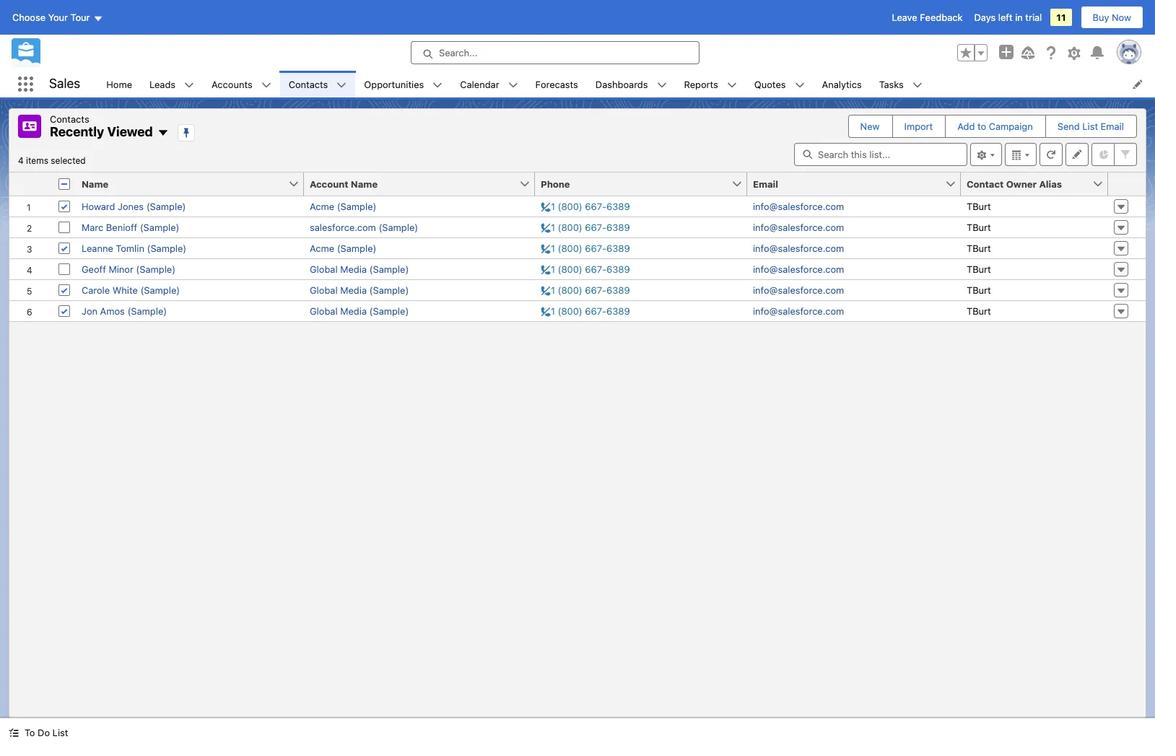 Task type: locate. For each thing, give the bounding box(es) containing it.
1 horizontal spatial name
[[351, 178, 378, 190]]

text default image inside quotes list item
[[795, 80, 805, 90]]

contacts image
[[18, 115, 41, 138]]

to do list
[[25, 727, 68, 739]]

text default image inside tasks list item
[[913, 80, 923, 90]]

text default image inside reports list item
[[727, 80, 737, 90]]

3 click to dial disabled image from the top
[[541, 242, 630, 254]]

1 media from the top
[[340, 263, 367, 275]]

1 info@salesforce.com link from the top
[[753, 200, 844, 212]]

item number image
[[9, 172, 53, 195]]

0 vertical spatial list
[[1083, 121, 1098, 132]]

3 info@salesforce.com from the top
[[753, 242, 844, 254]]

salesforce.com
[[310, 221, 376, 233]]

amos
[[100, 305, 125, 317]]

0 vertical spatial media
[[340, 263, 367, 275]]

jon amos (sample) link
[[82, 305, 167, 317]]

0 horizontal spatial name
[[82, 178, 109, 190]]

3 global media (sample) from the top
[[310, 305, 409, 317]]

email
[[1101, 121, 1124, 132], [753, 178, 778, 190]]

text default image down search...
[[433, 80, 443, 90]]

name right account
[[351, 178, 378, 190]]

contacts
[[289, 78, 328, 90], [50, 113, 89, 125]]

4 tburt from the top
[[967, 263, 991, 275]]

opportunities
[[364, 78, 424, 90]]

text default image inside dashboards list item
[[657, 80, 667, 90]]

4 info@salesforce.com link from the top
[[753, 263, 844, 275]]

6 info@salesforce.com link from the top
[[753, 305, 844, 317]]

acme down salesforce.com
[[310, 242, 334, 254]]

text default image inside calendar "list item"
[[508, 80, 518, 90]]

global media (sample) link
[[310, 263, 409, 275], [310, 284, 409, 296], [310, 305, 409, 317]]

2 acme from the top
[[310, 242, 334, 254]]

import
[[904, 121, 933, 132]]

send list email button
[[1046, 116, 1136, 137]]

text default image for tasks
[[913, 80, 923, 90]]

Search Recently Viewed list view. search field
[[794, 143, 968, 166]]

text default image inside the opportunities list item
[[433, 80, 443, 90]]

text default image right leads
[[184, 80, 194, 90]]

global media (sample) link for geoff minor (sample)
[[310, 263, 409, 275]]

text default image
[[184, 80, 194, 90], [261, 80, 271, 90], [337, 80, 347, 90], [433, 80, 443, 90], [508, 80, 518, 90], [913, 80, 923, 90], [157, 127, 169, 139], [9, 728, 19, 738]]

0 horizontal spatial text default image
[[657, 80, 667, 90]]

name
[[82, 178, 109, 190], [351, 178, 378, 190]]

global
[[310, 263, 338, 275], [310, 284, 338, 296], [310, 305, 338, 317]]

acme (sample) link for leanne tomlin (sample)
[[310, 242, 376, 254]]

1 text default image from the left
[[657, 80, 667, 90]]

0 vertical spatial contacts
[[289, 78, 328, 90]]

acme (sample) link for howard jones (sample)
[[310, 200, 376, 212]]

2 media from the top
[[340, 284, 367, 296]]

0 vertical spatial acme (sample) link
[[310, 200, 376, 212]]

(sample)
[[146, 200, 186, 212], [337, 200, 376, 212], [140, 221, 179, 233], [379, 221, 418, 233], [147, 242, 186, 254], [337, 242, 376, 254], [136, 263, 176, 275], [369, 263, 409, 275], [140, 284, 180, 296], [369, 284, 409, 296], [127, 305, 167, 317], [369, 305, 409, 317]]

tasks
[[879, 78, 904, 90]]

0 horizontal spatial email
[[753, 178, 778, 190]]

leave feedback
[[892, 12, 963, 23]]

11
[[1057, 12, 1066, 23]]

text default image inside contacts list item
[[337, 80, 347, 90]]

1 horizontal spatial list
[[1083, 121, 1098, 132]]

2 global from the top
[[310, 284, 338, 296]]

0 vertical spatial email
[[1101, 121, 1124, 132]]

email inside "button"
[[1101, 121, 1124, 132]]

2 acme (sample) link from the top
[[310, 242, 376, 254]]

text default image inside accounts list item
[[261, 80, 271, 90]]

leads link
[[141, 71, 184, 97]]

5 info@salesforce.com link from the top
[[753, 284, 844, 296]]

email inside 'button'
[[753, 178, 778, 190]]

3 tburt from the top
[[967, 242, 991, 254]]

text default image left "reports"
[[657, 80, 667, 90]]

5 tburt from the top
[[967, 284, 991, 296]]

text default image right "reports"
[[727, 80, 737, 90]]

sales
[[49, 76, 80, 91]]

salesforce.com (sample)
[[310, 221, 418, 233]]

4 items selected
[[18, 155, 86, 166]]

6 info@salesforce.com from the top
[[753, 305, 844, 317]]

name element
[[76, 172, 313, 196]]

click to dial disabled image
[[541, 200, 630, 212], [541, 221, 630, 233], [541, 242, 630, 254], [541, 263, 630, 275], [541, 284, 630, 296], [541, 305, 630, 317]]

recently viewed
[[50, 124, 153, 139]]

howard jones (sample)
[[82, 200, 186, 212]]

tasks link
[[871, 71, 913, 97]]

1 global media (sample) from the top
[[310, 263, 409, 275]]

acme (sample) link
[[310, 200, 376, 212], [310, 242, 376, 254]]

3 media from the top
[[340, 305, 367, 317]]

calendar link
[[451, 71, 508, 97]]

list right send
[[1083, 121, 1098, 132]]

now
[[1112, 12, 1131, 23]]

days left in trial
[[974, 12, 1042, 23]]

global media (sample)
[[310, 263, 409, 275], [310, 284, 409, 296], [310, 305, 409, 317]]

text default image for quotes
[[795, 80, 805, 90]]

1 vertical spatial global
[[310, 284, 338, 296]]

info@salesforce.com link for jon amos (sample)
[[753, 305, 844, 317]]

1 info@salesforce.com from the top
[[753, 200, 844, 212]]

geoff
[[82, 263, 106, 275]]

2 acme (sample) from the top
[[310, 242, 376, 254]]

text default image left "opportunities" link at the left top of the page
[[337, 80, 347, 90]]

0 horizontal spatial list
[[52, 727, 68, 739]]

recently viewed grid
[[9, 172, 1146, 322]]

analytics
[[822, 78, 862, 90]]

contact owner alias
[[967, 178, 1062, 190]]

0 vertical spatial acme
[[310, 200, 334, 212]]

None search field
[[794, 143, 968, 166]]

marc benioff (sample)
[[82, 221, 179, 233]]

2 vertical spatial global
[[310, 305, 338, 317]]

2 click to dial disabled image from the top
[[541, 221, 630, 233]]

1 click to dial disabled image from the top
[[541, 200, 630, 212]]

carole white (sample) link
[[82, 284, 180, 296]]

6 click to dial disabled image from the top
[[541, 305, 630, 317]]

leanne tomlin (sample) link
[[82, 242, 186, 254]]

opportunities list item
[[355, 71, 451, 97]]

1 horizontal spatial text default image
[[727, 80, 737, 90]]

list
[[98, 71, 1155, 97]]

quotes link
[[746, 71, 795, 97]]

0 vertical spatial global
[[310, 263, 338, 275]]

email element
[[747, 172, 970, 196]]

2 vertical spatial media
[[340, 305, 367, 317]]

1 vertical spatial list
[[52, 727, 68, 739]]

2 info@salesforce.com link from the top
[[753, 221, 844, 233]]

1 horizontal spatial email
[[1101, 121, 1124, 132]]

phone button
[[535, 172, 731, 195]]

leads list item
[[141, 71, 203, 97]]

global media (sample) for geoff minor (sample)
[[310, 263, 409, 275]]

your
[[48, 12, 68, 23]]

list right do
[[52, 727, 68, 739]]

3 info@salesforce.com link from the top
[[753, 242, 844, 254]]

text default image inside to do list button
[[9, 728, 19, 738]]

text default image right accounts
[[261, 80, 271, 90]]

0 vertical spatial global media (sample)
[[310, 263, 409, 275]]

name inside 'button'
[[82, 178, 109, 190]]

tburt
[[967, 200, 991, 212], [967, 221, 991, 233], [967, 242, 991, 254], [967, 263, 991, 275], [967, 284, 991, 296], [967, 305, 991, 317]]

list inside button
[[52, 727, 68, 739]]

acme for howard jones (sample)
[[310, 200, 334, 212]]

3 text default image from the left
[[795, 80, 805, 90]]

2 global media (sample) link from the top
[[310, 284, 409, 296]]

acme (sample) link down salesforce.com
[[310, 242, 376, 254]]

2 info@salesforce.com from the top
[[753, 221, 844, 233]]

cell
[[53, 172, 76, 196]]

tasks list item
[[871, 71, 931, 97]]

1 global from the top
[[310, 263, 338, 275]]

0 vertical spatial global media (sample) link
[[310, 263, 409, 275]]

2 horizontal spatial text default image
[[795, 80, 805, 90]]

name inside button
[[351, 178, 378, 190]]

1 name from the left
[[82, 178, 109, 190]]

2 tburt from the top
[[967, 221, 991, 233]]

text default image right the tasks
[[913, 80, 923, 90]]

1 vertical spatial media
[[340, 284, 367, 296]]

1 vertical spatial acme (sample) link
[[310, 242, 376, 254]]

1 vertical spatial acme (sample)
[[310, 242, 376, 254]]

contacts down sales on the left top of the page
[[50, 113, 89, 125]]

none search field inside recently viewed|contacts|list view element
[[794, 143, 968, 166]]

feedback
[[920, 12, 963, 23]]

contacts right accounts list item
[[289, 78, 328, 90]]

info@salesforce.com for howard jones (sample)
[[753, 200, 844, 212]]

info@salesforce.com
[[753, 200, 844, 212], [753, 221, 844, 233], [753, 242, 844, 254], [753, 263, 844, 275], [753, 284, 844, 296], [753, 305, 844, 317]]

5 info@salesforce.com from the top
[[753, 284, 844, 296]]

info@salesforce.com for leanne tomlin (sample)
[[753, 242, 844, 254]]

0 vertical spatial acme (sample)
[[310, 200, 376, 212]]

opportunities link
[[355, 71, 433, 97]]

add to campaign
[[958, 121, 1033, 132]]

1 acme (sample) link from the top
[[310, 200, 376, 212]]

4 info@salesforce.com from the top
[[753, 263, 844, 275]]

text default image right quotes
[[795, 80, 805, 90]]

acme (sample) link up salesforce.com
[[310, 200, 376, 212]]

1 vertical spatial global media (sample) link
[[310, 284, 409, 296]]

1 acme from the top
[[310, 200, 334, 212]]

5 click to dial disabled image from the top
[[541, 284, 630, 296]]

contacts inside list item
[[289, 78, 328, 90]]

dashboards
[[596, 78, 648, 90]]

contact owner alias button
[[961, 172, 1092, 195]]

acme down account
[[310, 200, 334, 212]]

4 click to dial disabled image from the top
[[541, 263, 630, 275]]

1 vertical spatial acme
[[310, 242, 334, 254]]

name button
[[76, 172, 288, 195]]

days
[[974, 12, 996, 23]]

acme (sample) up salesforce.com
[[310, 200, 376, 212]]

media
[[340, 263, 367, 275], [340, 284, 367, 296], [340, 305, 367, 317]]

home link
[[98, 71, 141, 97]]

1 horizontal spatial contacts
[[289, 78, 328, 90]]

acme (sample) down salesforce.com
[[310, 242, 376, 254]]

accounts list item
[[203, 71, 280, 97]]

0 horizontal spatial contacts
[[50, 113, 89, 125]]

dashboards link
[[587, 71, 657, 97]]

click to dial disabled image for jon amos (sample)
[[541, 305, 630, 317]]

text default image
[[657, 80, 667, 90], [727, 80, 737, 90], [795, 80, 805, 90]]

text default image inside leads 'list item'
[[184, 80, 194, 90]]

1 acme (sample) from the top
[[310, 200, 376, 212]]

item number element
[[9, 172, 53, 196]]

dashboards list item
[[587, 71, 675, 97]]

tburt for marc benioff (sample)
[[967, 221, 991, 233]]

2 global media (sample) from the top
[[310, 284, 409, 296]]

2 vertical spatial global media (sample)
[[310, 305, 409, 317]]

text default image right calendar
[[508, 80, 518, 90]]

contacts link
[[280, 71, 337, 97]]

3 global from the top
[[310, 305, 338, 317]]

send list email
[[1058, 121, 1124, 132]]

group
[[957, 44, 988, 61]]

action image
[[1108, 172, 1146, 195]]

recently viewed status
[[18, 155, 86, 166]]

global media (sample) link for jon amos (sample)
[[310, 305, 409, 317]]

text default image left to on the bottom left of page
[[9, 728, 19, 738]]

6 tburt from the top
[[967, 305, 991, 317]]

leave
[[892, 12, 917, 23]]

2 vertical spatial global media (sample) link
[[310, 305, 409, 317]]

2 text default image from the left
[[727, 80, 737, 90]]

accounts
[[212, 78, 252, 90]]

account
[[310, 178, 348, 190]]

acme
[[310, 200, 334, 212], [310, 242, 334, 254]]

recently viewed|contacts|list view element
[[9, 108, 1147, 718]]

in
[[1015, 12, 1023, 23]]

3 global media (sample) link from the top
[[310, 305, 409, 317]]

contacts list item
[[280, 71, 355, 97]]

global media (sample) for jon amos (sample)
[[310, 305, 409, 317]]

list containing home
[[98, 71, 1155, 97]]

1 vertical spatial email
[[753, 178, 778, 190]]

list
[[1083, 121, 1098, 132], [52, 727, 68, 739]]

1 global media (sample) link from the top
[[310, 263, 409, 275]]

2 name from the left
[[351, 178, 378, 190]]

1 vertical spatial global media (sample)
[[310, 284, 409, 296]]

import button
[[893, 116, 945, 137]]

4
[[18, 155, 24, 166]]

text default image for leads
[[184, 80, 194, 90]]

name up 'howard'
[[82, 178, 109, 190]]



Task type: describe. For each thing, give the bounding box(es) containing it.
marc benioff (sample) link
[[82, 221, 179, 233]]

text default image for calendar
[[508, 80, 518, 90]]

geoff minor (sample) link
[[82, 263, 176, 275]]

reports list item
[[675, 71, 746, 97]]

items
[[26, 155, 48, 166]]

tburt for carole white (sample)
[[967, 284, 991, 296]]

buy now button
[[1081, 6, 1144, 29]]

new
[[860, 121, 880, 132]]

choose your tour button
[[12, 6, 104, 29]]

text default image for opportunities
[[433, 80, 443, 90]]

tburt for jon amos (sample)
[[967, 305, 991, 317]]

geoff minor (sample)
[[82, 263, 176, 275]]

cell inside recently viewed grid
[[53, 172, 76, 196]]

info@salesforce.com for geoff minor (sample)
[[753, 263, 844, 275]]

phone element
[[535, 172, 756, 196]]

trial
[[1026, 12, 1042, 23]]

click to dial disabled image for howard jones (sample)
[[541, 200, 630, 212]]

new button
[[849, 116, 891, 137]]

text default image for contacts
[[337, 80, 347, 90]]

to do list button
[[0, 718, 77, 747]]

tburt for geoff minor (sample)
[[967, 263, 991, 275]]

leave feedback link
[[892, 12, 963, 23]]

info@salesforce.com link for leanne tomlin (sample)
[[753, 242, 844, 254]]

1 vertical spatial contacts
[[50, 113, 89, 125]]

choose
[[12, 12, 46, 23]]

quotes
[[754, 78, 786, 90]]

minor
[[109, 263, 133, 275]]

global media (sample) for carole white (sample)
[[310, 284, 409, 296]]

tburt for leanne tomlin (sample)
[[967, 242, 991, 254]]

buy now
[[1093, 12, 1131, 23]]

global for carole white (sample)
[[310, 284, 338, 296]]

phone
[[541, 178, 570, 190]]

carole
[[82, 284, 110, 296]]

accounts link
[[203, 71, 261, 97]]

action element
[[1108, 172, 1146, 196]]

reports
[[684, 78, 718, 90]]

to
[[25, 727, 35, 739]]

click to dial disabled image for leanne tomlin (sample)
[[541, 242, 630, 254]]

text default image for dashboards
[[657, 80, 667, 90]]

add to campaign button
[[946, 116, 1045, 137]]

campaign
[[989, 121, 1033, 132]]

do
[[38, 727, 50, 739]]

list inside "button"
[[1083, 121, 1098, 132]]

forecasts link
[[527, 71, 587, 97]]

media for geoff minor (sample)
[[340, 263, 367, 275]]

contact owner alias element
[[961, 172, 1117, 196]]

leanne tomlin (sample)
[[82, 242, 186, 254]]

account name
[[310, 178, 378, 190]]

white
[[112, 284, 138, 296]]

global for jon amos (sample)
[[310, 305, 338, 317]]

howard
[[82, 200, 115, 212]]

account name element
[[304, 172, 544, 196]]

info@salesforce.com link for carole white (sample)
[[753, 284, 844, 296]]

recently
[[50, 124, 104, 139]]

jones
[[118, 200, 144, 212]]

acme for leanne tomlin (sample)
[[310, 242, 334, 254]]

forecasts
[[535, 78, 578, 90]]

email button
[[747, 172, 945, 195]]

contact
[[967, 178, 1004, 190]]

analytics link
[[813, 71, 871, 97]]

search...
[[439, 47, 478, 58]]

quotes list item
[[746, 71, 813, 97]]

jon
[[82, 305, 98, 317]]

global media (sample) link for carole white (sample)
[[310, 284, 409, 296]]

carole white (sample)
[[82, 284, 180, 296]]

click to dial disabled image for carole white (sample)
[[541, 284, 630, 296]]

viewed
[[107, 124, 153, 139]]

selected
[[51, 155, 86, 166]]

text default image for accounts
[[261, 80, 271, 90]]

info@salesforce.com for marc benioff (sample)
[[753, 221, 844, 233]]

acme (sample) for leanne tomlin (sample)
[[310, 242, 376, 254]]

calendar list item
[[451, 71, 527, 97]]

send
[[1058, 121, 1080, 132]]

howard jones (sample) link
[[82, 200, 186, 212]]

buy
[[1093, 12, 1109, 23]]

leanne
[[82, 242, 113, 254]]

info@salesforce.com link for marc benioff (sample)
[[753, 221, 844, 233]]

click to dial disabled image for geoff minor (sample)
[[541, 263, 630, 275]]

alias
[[1039, 178, 1062, 190]]

reports link
[[675, 71, 727, 97]]

home
[[106, 78, 132, 90]]

jon amos (sample)
[[82, 305, 167, 317]]

global for geoff minor (sample)
[[310, 263, 338, 275]]

to
[[978, 121, 986, 132]]

media for carole white (sample)
[[340, 284, 367, 296]]

add
[[958, 121, 975, 132]]

text default image right viewed
[[157, 127, 169, 139]]

media for jon amos (sample)
[[340, 305, 367, 317]]

click to dial disabled image for marc benioff (sample)
[[541, 221, 630, 233]]

info@salesforce.com link for howard jones (sample)
[[753, 200, 844, 212]]

marc
[[82, 221, 103, 233]]

info@salesforce.com for carole white (sample)
[[753, 284, 844, 296]]

choose your tour
[[12, 12, 90, 23]]

calendar
[[460, 78, 499, 90]]

info@salesforce.com for jon amos (sample)
[[753, 305, 844, 317]]

search... button
[[411, 41, 700, 64]]

info@salesforce.com link for geoff minor (sample)
[[753, 263, 844, 275]]

account name button
[[304, 172, 519, 195]]

owner
[[1006, 178, 1037, 190]]

tour
[[70, 12, 90, 23]]

tomlin
[[116, 242, 144, 254]]

text default image for reports
[[727, 80, 737, 90]]

leads
[[149, 78, 176, 90]]

1 tburt from the top
[[967, 200, 991, 212]]

acme (sample) for howard jones (sample)
[[310, 200, 376, 212]]



Task type: vqa. For each thing, say whether or not it's contained in the screenshot.
3rd 29, from the top
no



